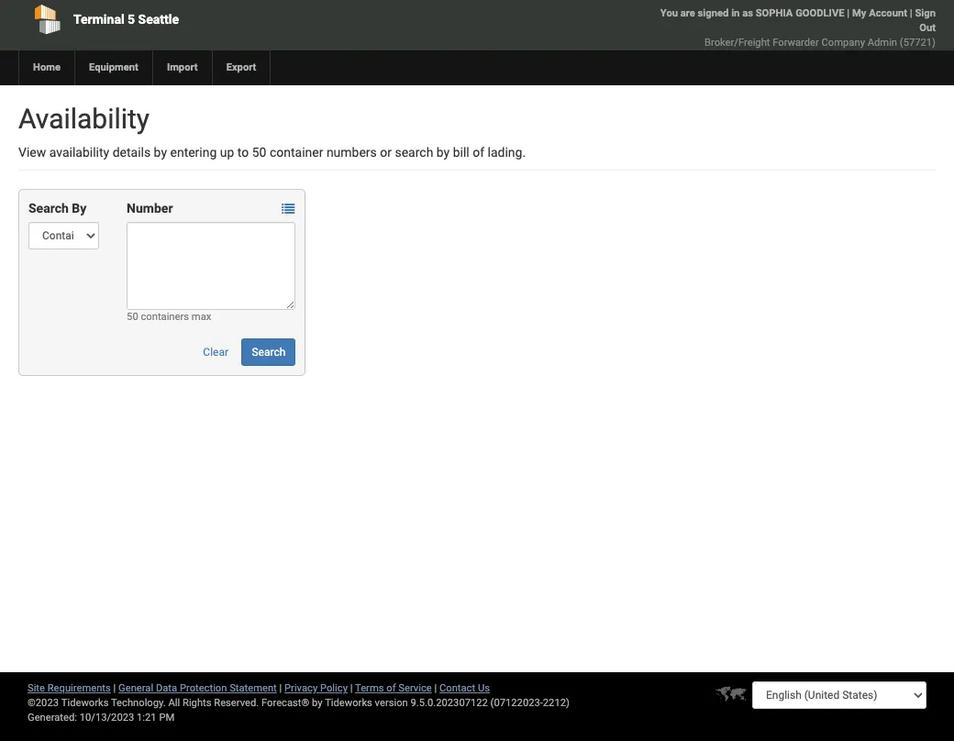 Task type: vqa. For each thing, say whether or not it's contained in the screenshot.
'50' within the VERIFIED GROSS MASS ENTER UP TO 50 CONTAINERS TO VIEW, CREATE OR UPDATE VERIFIED GROSS MASS INFORMATION.
no



Task type: locate. For each thing, give the bounding box(es) containing it.
|
[[848, 7, 850, 19], [910, 7, 913, 19], [113, 683, 116, 695], [280, 683, 282, 695], [350, 683, 353, 695], [435, 683, 437, 695]]

seattle
[[138, 12, 179, 27]]

by
[[154, 145, 167, 160], [437, 145, 450, 160], [312, 698, 323, 710]]

equipment
[[89, 62, 138, 73]]

| up the forecast®
[[280, 683, 282, 695]]

you
[[661, 7, 678, 19]]

my account link
[[853, 7, 908, 19]]

entering
[[170, 145, 217, 160]]

max
[[192, 311, 211, 323]]

goodlive
[[796, 7, 845, 19]]

1 horizontal spatial 50
[[252, 145, 267, 160]]

1 vertical spatial of
[[387, 683, 396, 695]]

up
[[220, 145, 234, 160]]

50 left containers at left
[[127, 311, 138, 323]]

| up 9.5.0.202307122
[[435, 683, 437, 695]]

| up tideworks
[[350, 683, 353, 695]]

10/13/2023
[[80, 712, 134, 724]]

0 horizontal spatial 50
[[127, 311, 138, 323]]

are
[[681, 7, 696, 19]]

numbers
[[327, 145, 377, 160]]

requirements
[[47, 683, 111, 695]]

site requirements link
[[28, 683, 111, 695]]

search right clear
[[252, 346, 286, 359]]

admin
[[868, 37, 898, 49]]

terminal 5 seattle
[[73, 12, 179, 27]]

or
[[380, 145, 392, 160]]

| left general
[[113, 683, 116, 695]]

search for search
[[252, 346, 286, 359]]

search
[[28, 201, 69, 216], [252, 346, 286, 359]]

50 right to
[[252, 145, 267, 160]]

bill
[[453, 145, 470, 160]]

of
[[473, 145, 485, 160], [387, 683, 396, 695]]

export link
[[212, 50, 270, 85]]

of up version
[[387, 683, 396, 695]]

sophia
[[756, 7, 793, 19]]

general
[[118, 683, 153, 695]]

site requirements | general data protection statement | privacy policy | terms of service | contact us ©2023 tideworks technology. all rights reserved. forecast® by tideworks version 9.5.0.202307122 (07122023-2212) generated: 10/13/2023 1:21 pm
[[28, 683, 570, 724]]

search inside button
[[252, 346, 286, 359]]

1 vertical spatial 50
[[127, 311, 138, 323]]

0 vertical spatial of
[[473, 145, 485, 160]]

of right bill
[[473, 145, 485, 160]]

| left sign
[[910, 7, 913, 19]]

containers
[[141, 311, 189, 323]]

search left by
[[28, 201, 69, 216]]

5
[[128, 12, 135, 27]]

contact us link
[[440, 683, 490, 695]]

0 vertical spatial search
[[28, 201, 69, 216]]

show list image
[[282, 203, 295, 216]]

reserved.
[[214, 698, 259, 710]]

forecast®
[[262, 698, 310, 710]]

of inside the site requirements | general data protection statement | privacy policy | terms of service | contact us ©2023 tideworks technology. all rights reserved. forecast® by tideworks version 9.5.0.202307122 (07122023-2212) generated: 10/13/2023 1:21 pm
[[387, 683, 396, 695]]

1 vertical spatial search
[[252, 346, 286, 359]]

terms of service link
[[355, 683, 432, 695]]

availability
[[49, 145, 109, 160]]

as
[[743, 7, 754, 19]]

signed
[[698, 7, 729, 19]]

2212)
[[543, 698, 570, 710]]

privacy policy link
[[285, 683, 348, 695]]

1 horizontal spatial by
[[312, 698, 323, 710]]

1 horizontal spatial search
[[252, 346, 286, 359]]

1 horizontal spatial of
[[473, 145, 485, 160]]

clear
[[203, 346, 229, 359]]

account
[[869, 7, 908, 19]]

sign out link
[[916, 7, 936, 34]]

©2023 tideworks
[[28, 698, 109, 710]]

0 horizontal spatial search
[[28, 201, 69, 216]]

0 horizontal spatial of
[[387, 683, 396, 695]]

Number text field
[[127, 222, 296, 310]]

clear button
[[193, 339, 239, 366]]

by left bill
[[437, 145, 450, 160]]

service
[[399, 683, 432, 695]]

50
[[252, 145, 267, 160], [127, 311, 138, 323]]

pm
[[159, 712, 175, 724]]

import
[[167, 62, 198, 73]]

container
[[270, 145, 323, 160]]

by down privacy policy link at left
[[312, 698, 323, 710]]

search for search by
[[28, 201, 69, 216]]

rights
[[183, 698, 212, 710]]

version
[[375, 698, 408, 710]]

view availability details by entering up to 50 container numbers or search by bill of lading.
[[18, 145, 526, 160]]

0 vertical spatial 50
[[252, 145, 267, 160]]

| left my
[[848, 7, 850, 19]]

by
[[72, 201, 87, 216]]

equipment link
[[74, 50, 152, 85]]

by right details
[[154, 145, 167, 160]]

9.5.0.202307122
[[411, 698, 488, 710]]



Task type: describe. For each thing, give the bounding box(es) containing it.
details
[[113, 145, 151, 160]]

forwarder
[[773, 37, 820, 49]]

to
[[238, 145, 249, 160]]

availability
[[18, 103, 150, 135]]

out
[[920, 22, 936, 34]]

0 horizontal spatial by
[[154, 145, 167, 160]]

all
[[168, 698, 180, 710]]

company
[[822, 37, 866, 49]]

import link
[[152, 50, 212, 85]]

view
[[18, 145, 46, 160]]

sign
[[916, 7, 936, 19]]

privacy
[[285, 683, 318, 695]]

statement
[[230, 683, 277, 695]]

site
[[28, 683, 45, 695]]

lading.
[[488, 145, 526, 160]]

general data protection statement link
[[118, 683, 277, 695]]

tideworks
[[325, 698, 373, 710]]

(07122023-
[[491, 698, 543, 710]]

50 containers max
[[127, 311, 211, 323]]

us
[[478, 683, 490, 695]]

contact
[[440, 683, 476, 695]]

data
[[156, 683, 177, 695]]

number
[[127, 201, 173, 216]]

in
[[732, 7, 740, 19]]

search by
[[28, 201, 87, 216]]

my
[[853, 7, 867, 19]]

home link
[[18, 50, 74, 85]]

technology.
[[111, 698, 166, 710]]

you are signed in as sophia goodlive | my account | sign out broker/freight forwarder company admin (57721)
[[661, 7, 936, 49]]

by inside the site requirements | general data protection statement | privacy policy | terms of service | contact us ©2023 tideworks technology. all rights reserved. forecast® by tideworks version 9.5.0.202307122 (07122023-2212) generated: 10/13/2023 1:21 pm
[[312, 698, 323, 710]]

export
[[226, 62, 256, 73]]

broker/freight
[[705, 37, 771, 49]]

1:21
[[137, 712, 157, 724]]

policy
[[320, 683, 348, 695]]

(57721)
[[900, 37, 936, 49]]

home
[[33, 62, 61, 73]]

generated:
[[28, 712, 77, 724]]

protection
[[180, 683, 227, 695]]

terminal
[[73, 12, 124, 27]]

terminal 5 seattle link
[[18, 0, 385, 39]]

search button
[[242, 339, 296, 366]]

search
[[395, 145, 434, 160]]

2 horizontal spatial by
[[437, 145, 450, 160]]

terms
[[355, 683, 384, 695]]



